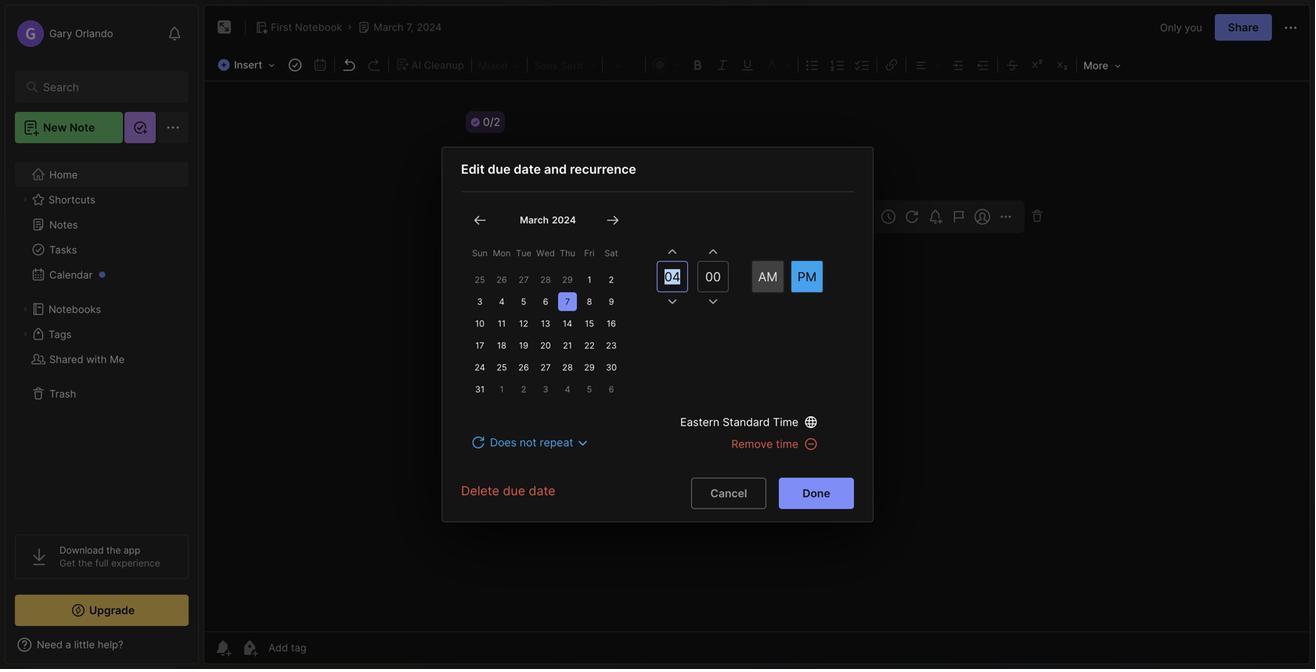Task type: locate. For each thing, give the bounding box(es) containing it.
0 vertical spatial 4
[[499, 297, 505, 307]]

0 horizontal spatial 25 button
[[471, 271, 490, 289]]

None search field
[[43, 78, 168, 96]]

5 button down '22'
[[580, 380, 599, 399]]

none search field inside the main element
[[43, 78, 168, 96]]

shortcuts button
[[15, 187, 188, 212]]

2024 inside button
[[417, 21, 442, 33]]

1 vertical spatial march
[[520, 215, 549, 226]]

26 down 19
[[519, 363, 529, 373]]

0 horizontal spatial 2 button
[[515, 380, 533, 399]]

25 for the left 25 button
[[475, 275, 485, 285]]

not
[[520, 436, 537, 450]]

1 button right 31 button
[[493, 380, 511, 399]]

1 vertical spatial 2024
[[552, 215, 576, 226]]

25
[[475, 275, 485, 285], [497, 363, 507, 373]]

date
[[514, 162, 541, 177], [529, 484, 556, 499]]

pm
[[798, 269, 817, 285]]

1 horizontal spatial the
[[106, 545, 121, 557]]

eastern
[[681, 416, 720, 429]]

tue
[[516, 248, 532, 258]]

18
[[497, 341, 507, 351]]

1 horizontal spatial 4
[[565, 385, 571, 395]]

am button
[[751, 260, 786, 294]]

4 for bottommost 4 button
[[565, 385, 571, 395]]

0 horizontal spatial 2
[[521, 385, 527, 395]]

0 vertical spatial 28
[[541, 275, 551, 285]]

undo image
[[338, 54, 360, 76]]

Select hour number field
[[657, 261, 688, 293]]

with
[[86, 353, 107, 366]]

6 left the 7
[[543, 297, 549, 307]]

main element
[[0, 0, 204, 670]]

5 for topmost 5 button
[[521, 297, 527, 307]]

13
[[541, 319, 551, 329]]

3 button down 20
[[537, 380, 555, 399]]

tree
[[5, 153, 198, 521]]

the up full at the bottom
[[106, 545, 121, 557]]

1 horizontal spatial 3
[[543, 385, 549, 395]]

24 button
[[471, 358, 490, 377]]

repeat
[[540, 436, 574, 450]]

4 down 21 button
[[565, 385, 571, 395]]

0 horizontal spatial 29
[[563, 275, 573, 285]]

6 button down 30
[[602, 380, 621, 399]]

0 vertical spatial 25 button
[[471, 271, 490, 289]]

0 horizontal spatial 27
[[519, 275, 529, 285]]

march inside select a due date element
[[520, 215, 549, 226]]

insert image
[[214, 55, 283, 75]]

0 horizontal spatial 1
[[500, 385, 504, 395]]

0 vertical spatial 28 button
[[537, 271, 555, 289]]

march up "sun mon tue wed thu"
[[520, 215, 549, 226]]

10 button
[[471, 314, 490, 333]]

tree containing home
[[5, 153, 198, 521]]

0 horizontal spatial march
[[374, 21, 404, 33]]

1 vertical spatial 26 button
[[515, 358, 533, 377]]

25 button down 18 button
[[493, 358, 511, 377]]

0 horizontal spatial 2024
[[417, 21, 442, 33]]

28 button
[[537, 271, 555, 289], [558, 358, 577, 377]]

new note
[[43, 121, 95, 134]]

1 vertical spatial 26
[[519, 363, 529, 373]]

time
[[776, 438, 799, 451]]

0 vertical spatial 6
[[543, 297, 549, 307]]

1 vertical spatial 25 button
[[493, 358, 511, 377]]

29 button down 22 button
[[580, 358, 599, 377]]

0 vertical spatial date
[[514, 162, 541, 177]]

2 button right 31 in the left bottom of the page
[[515, 380, 533, 399]]

0 horizontal spatial 25
[[475, 275, 485, 285]]

16 button
[[602, 314, 621, 333]]

more image
[[1079, 55, 1126, 75]]

27 down tue
[[519, 275, 529, 285]]

0 vertical spatial 1 button
[[580, 271, 599, 289]]

0 vertical spatial 3
[[477, 297, 483, 307]]

remove time button
[[729, 434, 824, 455]]

0 horizontal spatial 4
[[499, 297, 505, 307]]

cancel button
[[692, 478, 767, 510]]

1 vertical spatial 2 button
[[515, 380, 533, 399]]

0 horizontal spatial 28
[[541, 275, 551, 285]]

2024
[[417, 21, 442, 33], [552, 215, 576, 226]]

0 vertical spatial 3 button
[[471, 293, 490, 311]]

march inside button
[[374, 21, 404, 33]]

27 button down tue
[[515, 271, 533, 289]]

the down download
[[78, 558, 93, 569]]

2024 right 7,
[[417, 21, 442, 33]]

1 horizontal spatial 29
[[585, 363, 595, 373]]

the
[[106, 545, 121, 557], [78, 558, 93, 569]]

1 horizontal spatial 4 button
[[558, 380, 577, 399]]

1 vertical spatial date
[[529, 484, 556, 499]]

select a due date element
[[461, 192, 855, 465]]

6 down 30
[[609, 385, 614, 395]]

march 7, 2024
[[374, 21, 442, 33]]

0 vertical spatial 29 button
[[558, 271, 577, 289]]

7
[[565, 297, 570, 307]]

delete due date
[[461, 484, 556, 499]]

due
[[488, 162, 511, 177], [503, 484, 526, 499]]

font color image
[[648, 54, 685, 76]]

26
[[497, 275, 507, 285], [519, 363, 529, 373]]

due right delete
[[503, 484, 526, 499]]

0 vertical spatial 27 button
[[515, 271, 533, 289]]

2 right 31 in the left bottom of the page
[[521, 385, 527, 395]]

0 horizontal spatial 1 button
[[493, 380, 511, 399]]

font size image
[[605, 55, 644, 75]]

shortcuts
[[49, 194, 95, 206]]

1 horizontal spatial 5
[[587, 385, 592, 395]]

march left 7,
[[374, 21, 404, 33]]

0 vertical spatial 4 button
[[493, 293, 511, 311]]

0 horizontal spatial 26 button
[[493, 271, 511, 289]]

due right edit on the top of page
[[488, 162, 511, 177]]

27 button
[[515, 271, 533, 289], [537, 358, 555, 377]]

1 up 8 button
[[588, 275, 592, 285]]

march for march 2024
[[520, 215, 549, 226]]

1 horizontal spatial 25 button
[[493, 358, 511, 377]]

app
[[124, 545, 140, 557]]

recurrence
[[570, 162, 637, 177]]

25 button down the sun
[[471, 271, 490, 289]]

sun
[[472, 248, 488, 258]]

2 button
[[602, 271, 621, 289], [515, 380, 533, 399]]

28 button down "wed"
[[537, 271, 555, 289]]

1 button up 8 button
[[580, 271, 599, 289]]

2 up 9
[[609, 275, 614, 285]]

3 button up the 10
[[471, 293, 490, 311]]

1 vertical spatial due
[[503, 484, 526, 499]]

0 vertical spatial 26 button
[[493, 271, 511, 289]]

29 button up 7 button
[[558, 271, 577, 289]]

25 for the bottom 25 button
[[497, 363, 507, 373]]

0 vertical spatial 2
[[609, 275, 614, 285]]

4 button up 11 button
[[493, 293, 511, 311]]

remove
[[732, 438, 773, 451]]

shared with me
[[49, 353, 125, 366]]

26 button down 'mon'
[[493, 271, 511, 289]]

0 horizontal spatial 6
[[543, 297, 549, 307]]

1 vertical spatial 1
[[500, 385, 504, 395]]

29 up 7 button
[[563, 275, 573, 285]]

1 vertical spatial 1 button
[[493, 380, 511, 399]]

due for edit
[[488, 162, 511, 177]]

11
[[498, 319, 506, 329]]

0 vertical spatial 25
[[475, 275, 485, 285]]

6
[[543, 297, 549, 307], [609, 385, 614, 395]]

1 horizontal spatial 27
[[541, 363, 551, 373]]

7 button
[[558, 293, 577, 311]]

0 vertical spatial 6 button
[[537, 293, 555, 311]]

0 vertical spatial due
[[488, 162, 511, 177]]

first notebook button
[[252, 16, 346, 38]]

0 horizontal spatial 5
[[521, 297, 527, 307]]

0 vertical spatial 29
[[563, 275, 573, 285]]

highlight image
[[761, 54, 797, 76]]

2
[[609, 275, 614, 285], [521, 385, 527, 395]]

4 up 11 button
[[499, 297, 505, 307]]

date left 'and'
[[514, 162, 541, 177]]

home link
[[15, 162, 189, 187]]

28 down 21 button
[[563, 363, 573, 373]]

you
[[1185, 21, 1203, 33]]

1 horizontal spatial march
[[520, 215, 549, 226]]

25 down the sun
[[475, 275, 485, 285]]

0 vertical spatial 1
[[588, 275, 592, 285]]

1 horizontal spatial 1 button
[[580, 271, 599, 289]]

date down 'does not repeat'
[[529, 484, 556, 499]]

2024 right march field
[[552, 215, 576, 226]]

1 vertical spatial 5
[[587, 385, 592, 395]]

1 horizontal spatial 29 button
[[580, 358, 599, 377]]

4 button down 21 button
[[558, 380, 577, 399]]

1
[[588, 275, 592, 285], [500, 385, 504, 395]]

1 vertical spatial 6
[[609, 385, 614, 395]]

alignment image
[[909, 54, 946, 76]]

14
[[563, 319, 573, 329]]

11 button
[[493, 314, 511, 333]]

1 vertical spatial 29
[[585, 363, 595, 373]]

0 vertical spatial march
[[374, 21, 404, 33]]

task image
[[284, 54, 306, 76]]

1 horizontal spatial 25
[[497, 363, 507, 373]]

1 vertical spatial 28
[[563, 363, 573, 373]]

6 button left the 7
[[537, 293, 555, 311]]

0 horizontal spatial the
[[78, 558, 93, 569]]

1 right 31 button
[[500, 385, 504, 395]]

2 button up 9
[[602, 271, 621, 289]]

0 vertical spatial the
[[106, 545, 121, 557]]

1 vertical spatial the
[[78, 558, 93, 569]]

calendar button
[[15, 262, 188, 287]]

0 vertical spatial 26
[[497, 275, 507, 285]]

3 up the 10
[[477, 297, 483, 307]]

add a reminder image
[[214, 639, 233, 658]]

note window element
[[204, 5, 1311, 665]]

1 horizontal spatial 2 button
[[602, 271, 621, 289]]

27
[[519, 275, 529, 285], [541, 363, 551, 373]]

28 down "wed"
[[541, 275, 551, 285]]

27 button down 20
[[537, 358, 555, 377]]

19 button
[[515, 336, 533, 355]]

0 horizontal spatial 26
[[497, 275, 507, 285]]

3 down 20
[[543, 385, 549, 395]]

1 vertical spatial 28 button
[[558, 358, 577, 377]]

me
[[110, 353, 125, 366]]

29 down 22 button
[[585, 363, 595, 373]]

26 button down 19
[[515, 358, 533, 377]]

0 vertical spatial 5
[[521, 297, 527, 307]]

done
[[803, 487, 831, 501]]

28 button down 21 button
[[558, 358, 577, 377]]

date for delete
[[529, 484, 556, 499]]

20
[[541, 341, 551, 351]]

1 vertical spatial 27 button
[[537, 358, 555, 377]]

shared with me link
[[15, 347, 188, 372]]

1 horizontal spatial 2024
[[552, 215, 576, 226]]

4 button
[[493, 293, 511, 311], [558, 380, 577, 399]]

font family image
[[530, 55, 601, 75]]

5 down '22'
[[587, 385, 592, 395]]

3
[[477, 297, 483, 307], [543, 385, 549, 395]]

tasks
[[49, 244, 77, 256]]

first
[[271, 21, 292, 33]]

1 vertical spatial 25
[[497, 363, 507, 373]]

12
[[519, 319, 529, 329]]

25 down 18 button
[[497, 363, 507, 373]]

26 down 'mon'
[[497, 275, 507, 285]]

1 horizontal spatial 6
[[609, 385, 614, 395]]

0 horizontal spatial 4 button
[[493, 293, 511, 311]]

0 vertical spatial 2024
[[417, 21, 442, 33]]

29
[[563, 275, 573, 285], [585, 363, 595, 373]]

notebooks
[[49, 303, 101, 315]]

1 vertical spatial 5 button
[[580, 380, 599, 399]]

1 vertical spatial 6 button
[[602, 380, 621, 399]]

30 button
[[602, 358, 621, 377]]

1 vertical spatial 3
[[543, 385, 549, 395]]

1 horizontal spatial 1
[[588, 275, 592, 285]]

8
[[587, 297, 592, 307]]

0 horizontal spatial 5 button
[[515, 293, 533, 311]]

does not repeat
[[490, 436, 574, 450]]

0 horizontal spatial 3
[[477, 297, 483, 307]]

1 vertical spatial 3 button
[[537, 380, 555, 399]]

eastern standard time
[[681, 416, 799, 429]]

1 horizontal spatial 28
[[563, 363, 573, 373]]

27 down 20
[[541, 363, 551, 373]]

heading level image
[[474, 55, 526, 75]]

5 up '12' button
[[521, 297, 527, 307]]

5
[[521, 297, 527, 307], [587, 385, 592, 395]]

home
[[49, 169, 78, 181]]

1 vertical spatial 4
[[565, 385, 571, 395]]

5 button up '12' button
[[515, 293, 533, 311]]

done button
[[779, 478, 855, 510]]



Task type: describe. For each thing, give the bounding box(es) containing it.
4 for the leftmost 4 button
[[499, 297, 505, 307]]

10
[[475, 319, 485, 329]]

1 horizontal spatial 26
[[519, 363, 529, 373]]

note
[[70, 121, 95, 134]]

tasks button
[[15, 237, 188, 262]]

2024 inside select a due date element
[[552, 215, 576, 226]]

22
[[585, 341, 595, 351]]

1 horizontal spatial 26 button
[[515, 358, 533, 377]]

0 vertical spatial 27
[[519, 275, 529, 285]]

28 for the leftmost the 28 button
[[541, 275, 551, 285]]

and
[[544, 162, 567, 177]]

13 button
[[537, 314, 555, 333]]

download the app get the full experience
[[60, 545, 160, 569]]

0 horizontal spatial 6 button
[[537, 293, 555, 311]]

1 horizontal spatial 2
[[609, 275, 614, 285]]

Note Editor text field
[[204, 81, 1310, 632]]

16
[[607, 319, 616, 329]]

expand note image
[[215, 18, 234, 37]]

0 horizontal spatial 28 button
[[537, 271, 555, 289]]

notebooks link
[[15, 297, 188, 322]]

14 button
[[558, 314, 577, 333]]

shared
[[49, 353, 83, 366]]

march for march 7, 2024
[[374, 21, 404, 33]]

15
[[585, 319, 594, 329]]

add tag image
[[240, 639, 259, 658]]

1 horizontal spatial 27 button
[[537, 358, 555, 377]]

18 button
[[493, 336, 511, 355]]

first notebook
[[271, 21, 342, 33]]

date for edit
[[514, 162, 541, 177]]

trash link
[[15, 381, 188, 407]]

1 vertical spatial 29 button
[[580, 358, 599, 377]]

tags button
[[15, 322, 188, 347]]

1 vertical spatial 27
[[541, 363, 551, 373]]

1 vertical spatial 4 button
[[558, 380, 577, 399]]

23 button
[[602, 336, 621, 355]]

6 for the right 6 button
[[609, 385, 614, 395]]

full
[[95, 558, 109, 569]]

share button
[[1215, 14, 1273, 41]]

1 vertical spatial 2
[[521, 385, 527, 395]]

due for delete
[[503, 484, 526, 499]]

17 button
[[471, 336, 490, 355]]

wed
[[537, 248, 555, 258]]

share
[[1229, 21, 1259, 34]]

march 2024
[[520, 215, 576, 226]]

23
[[606, 341, 617, 351]]

tree inside the main element
[[5, 153, 198, 521]]

time
[[773, 416, 799, 429]]

does
[[490, 436, 517, 450]]

5 for the right 5 button
[[587, 385, 592, 395]]

Search text field
[[43, 80, 168, 95]]

31
[[475, 385, 485, 395]]

upgrade
[[89, 604, 135, 618]]

1 horizontal spatial 5 button
[[580, 380, 599, 399]]

am
[[759, 269, 778, 285]]

upgrade button
[[15, 595, 189, 627]]

9 button
[[602, 293, 621, 311]]

Dropdown List field
[[471, 430, 592, 455]]

30
[[606, 363, 617, 373]]

delete
[[461, 484, 500, 499]]

sun mon tue wed thu
[[472, 248, 576, 258]]

expand tags image
[[20, 330, 30, 339]]

12 button
[[515, 314, 533, 333]]

trash
[[49, 388, 76, 400]]

experience
[[111, 558, 160, 569]]

0 horizontal spatial 3 button
[[471, 293, 490, 311]]

eastern standard time button
[[678, 412, 824, 434]]

Select minute number field
[[698, 261, 729, 293]]

expand notebooks image
[[20, 305, 30, 314]]

1 horizontal spatial 3 button
[[537, 380, 555, 399]]

20 button
[[537, 336, 555, 355]]

tags
[[49, 328, 72, 341]]

March field
[[517, 214, 549, 227]]

standard
[[723, 416, 770, 429]]

22 button
[[580, 336, 599, 355]]

29 for the 29 button to the bottom
[[585, 363, 595, 373]]

8 button
[[580, 293, 599, 311]]

mon
[[493, 248, 511, 258]]

pm button
[[790, 260, 825, 294]]

21 button
[[558, 336, 577, 355]]

sat
[[605, 248, 618, 258]]

remove time
[[732, 438, 799, 451]]

0 horizontal spatial 29 button
[[558, 271, 577, 289]]

21
[[563, 341, 572, 351]]

17
[[476, 341, 485, 351]]

7,
[[407, 21, 414, 33]]

19
[[519, 341, 529, 351]]

fri
[[585, 248, 595, 258]]

only you
[[1161, 21, 1203, 33]]

0 vertical spatial 2 button
[[602, 271, 621, 289]]

6 for 6 button to the left
[[543, 297, 549, 307]]

28 for the bottom the 28 button
[[563, 363, 573, 373]]

download
[[60, 545, 104, 557]]

0 vertical spatial 5 button
[[515, 293, 533, 311]]

edit
[[461, 162, 485, 177]]

15 button
[[580, 314, 599, 333]]

delete due date link
[[461, 482, 556, 501]]

march 7, 2024 button
[[355, 16, 445, 38]]

9
[[609, 297, 614, 307]]

edit due date and recurrence
[[461, 162, 637, 177]]

2024 field
[[549, 214, 576, 227]]

29 for the leftmost the 29 button
[[563, 275, 573, 285]]

notebook
[[295, 21, 342, 33]]

new
[[43, 121, 67, 134]]

only
[[1161, 21, 1183, 33]]

24
[[475, 363, 485, 373]]

1 horizontal spatial 6 button
[[602, 380, 621, 399]]



Task type: vqa. For each thing, say whether or not it's contained in the screenshot.
tab to the right
no



